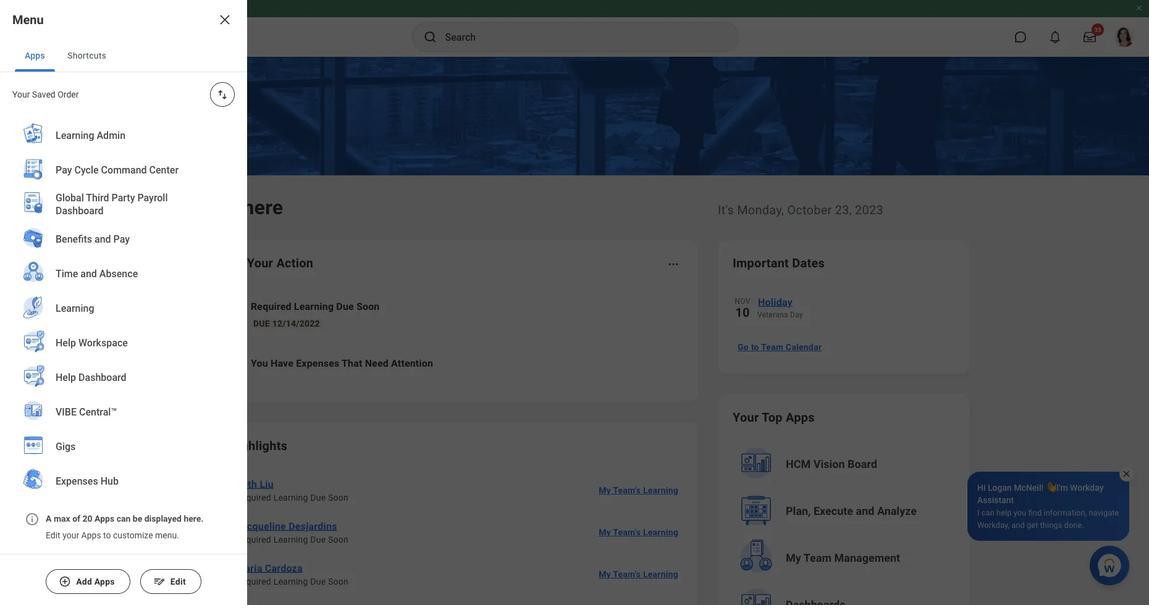 Task type: describe. For each thing, give the bounding box(es) containing it.
shortcuts
[[67, 50, 106, 61]]

team's for desjardins
[[613, 528, 641, 538]]

vision
[[814, 458, 845, 471]]

edit your apps to customize menu.
[[46, 531, 179, 541]]

navigate
[[1089, 508, 1120, 518]]

2023
[[856, 203, 884, 217]]

hcm vision board button
[[734, 443, 957, 487]]

learning inside beth liu required learning due soon
[[274, 493, 308, 503]]

it's
[[718, 203, 734, 217]]

beth liu button
[[231, 477, 279, 492]]

central™
[[79, 407, 117, 418]]

hcm vision board
[[786, 458, 878, 471]]

you
[[1014, 508, 1027, 518]]

soon for cardoza
[[328, 577, 349, 587]]

pay inside the benefits and pay link
[[113, 234, 130, 245]]

management
[[835, 552, 901, 565]]

soon for liu
[[328, 493, 349, 503]]

be
[[133, 515, 142, 525]]

october
[[788, 203, 832, 217]]

vibe
[[56, 407, 77, 418]]

sort image
[[216, 88, 229, 101]]

and right time
[[81, 268, 97, 280]]

you have expenses that need attention
[[251, 358, 433, 369]]

expenses inside list
[[56, 476, 98, 488]]

add
[[76, 577, 92, 587]]

cardoza
[[265, 563, 303, 575]]

learning link
[[15, 291, 232, 327]]

absence
[[99, 268, 138, 280]]

hi
[[978, 483, 986, 493]]

your for your saved order
[[12, 89, 30, 100]]

can inside global navigation dialog
[[117, 515, 131, 525]]

required for beth
[[236, 493, 271, 503]]

1 vertical spatial dashboard
[[79, 372, 126, 384]]

hello there main content
[[0, 57, 1150, 606]]

it's monday, october 23, 2023
[[718, 203, 884, 217]]

global third party payroll dashboard
[[56, 192, 168, 217]]

awaiting your action list
[[194, 289, 684, 388]]

due for liu
[[310, 493, 326, 503]]

menu
[[12, 12, 44, 27]]

a max of 20 apps can be displayed here.
[[46, 515, 204, 525]]

1 vertical spatial your
[[247, 256, 273, 270]]

shortcuts button
[[57, 40, 116, 72]]

apps right add
[[94, 577, 115, 587]]

displayed
[[144, 515, 182, 525]]

saved
[[32, 89, 55, 100]]

workday,
[[978, 521, 1010, 530]]

nov
[[735, 297, 751, 306]]

edit for edit
[[170, 577, 186, 587]]

nov 10
[[735, 297, 751, 320]]

calendar
[[786, 342, 822, 352]]

workspace
[[79, 337, 128, 349]]

that
[[342, 358, 363, 369]]

information,
[[1044, 508, 1087, 518]]

due for cardoza
[[310, 577, 326, 587]]

my team management button
[[734, 537, 957, 581]]

pay inside pay cycle command center link
[[56, 164, 72, 176]]

help workspace link
[[15, 326, 232, 362]]

time and absence link
[[15, 257, 232, 293]]

to inside button
[[751, 342, 759, 352]]

learning inside maria cardoza required learning due soon
[[274, 577, 308, 587]]

maria cardoza required learning due soon
[[236, 563, 349, 587]]

benefits and pay link
[[15, 222, 232, 258]]

and right benefits
[[95, 234, 111, 245]]

can inside hi logan mcneil! 👋 i'm workday assistant i can help you find information, navigate workday, and get things done.
[[982, 508, 995, 518]]

learning inside jacqueline desjardins required learning due soon
[[274, 535, 308, 545]]

holiday veterans day
[[758, 296, 804, 320]]

help
[[997, 508, 1012, 518]]

your saved order
[[12, 89, 79, 100]]

i
[[978, 508, 980, 518]]

board
[[848, 458, 878, 471]]

your
[[63, 531, 79, 541]]

1 my team's learning from the top
[[599, 486, 679, 496]]

important
[[733, 256, 789, 270]]

hi logan mcneil! 👋 i'm workday assistant i can help you find information, navigate workday, and get things done.
[[978, 483, 1120, 530]]

12/14/2022
[[272, 319, 320, 329]]

expenses hub link
[[15, 465, 232, 500]]

pay cycle command center link
[[15, 153, 232, 189]]

gigs
[[56, 441, 76, 453]]

apps inside tab list
[[25, 50, 45, 61]]

tab list containing apps
[[0, 40, 247, 72]]

apps down 20
[[81, 531, 101, 541]]

important dates
[[733, 256, 825, 270]]

order
[[58, 89, 79, 100]]

execute
[[814, 505, 854, 518]]

👋
[[1046, 483, 1055, 493]]

hub
[[101, 476, 119, 488]]

1 vertical spatial team
[[194, 439, 226, 453]]

1 team's from the top
[[613, 486, 641, 496]]

a
[[46, 515, 52, 525]]

veterans
[[758, 311, 789, 320]]

due for desjardins
[[310, 535, 326, 545]]

get
[[1027, 521, 1039, 530]]

help dashboard link
[[15, 361, 232, 397]]

party
[[112, 192, 135, 204]]

desjardins
[[289, 521, 337, 533]]



Task type: vqa. For each thing, say whether or not it's contained in the screenshot.
I
yes



Task type: locate. For each thing, give the bounding box(es) containing it.
payroll
[[137, 192, 168, 204]]

team highlights list
[[194, 470, 684, 596]]

your left saved
[[12, 89, 30, 100]]

learning admin
[[56, 130, 126, 141]]

go
[[738, 342, 749, 352]]

required down jacqueline
[[236, 535, 271, 545]]

command
[[101, 164, 147, 176]]

i'm
[[1057, 483, 1069, 493]]

my
[[599, 486, 611, 496], [599, 528, 611, 538], [786, 552, 802, 565], [599, 570, 611, 580]]

help left workspace
[[56, 337, 76, 349]]

apps down menu
[[25, 50, 45, 61]]

team highlights
[[194, 439, 288, 453]]

workday
[[1071, 483, 1104, 493]]

3 my team's learning button from the top
[[594, 563, 684, 587]]

learning admin link
[[15, 118, 232, 154]]

help up vibe
[[56, 372, 76, 384]]

plan, execute and analyze
[[786, 505, 917, 518]]

apps inside hello there 'main content'
[[786, 410, 815, 425]]

1 vertical spatial my team's learning
[[599, 528, 679, 538]]

3 my team's learning from the top
[[599, 570, 679, 580]]

hello
[[179, 196, 226, 219]]

expenses left "that"
[[296, 358, 340, 369]]

team's for cardoza
[[613, 570, 641, 580]]

2 help from the top
[[56, 372, 76, 384]]

team down execute
[[804, 552, 832, 565]]

0 horizontal spatial can
[[117, 515, 131, 525]]

required inside jacqueline desjardins required learning due soon
[[236, 535, 271, 545]]

due inside beth liu required learning due soon
[[310, 493, 326, 503]]

team right go
[[761, 342, 784, 352]]

0 horizontal spatial team
[[194, 439, 226, 453]]

tab list
[[0, 40, 247, 72]]

liu
[[260, 479, 274, 490]]

here.
[[184, 515, 204, 525]]

attention
[[391, 358, 433, 369]]

things
[[1041, 521, 1063, 530]]

x image
[[218, 12, 232, 27]]

0 vertical spatial my team's learning button
[[594, 478, 684, 503]]

dashboard down workspace
[[79, 372, 126, 384]]

0 vertical spatial team
[[761, 342, 784, 352]]

my team's learning button for desjardins
[[594, 520, 684, 545]]

need
[[365, 358, 389, 369]]

holiday button
[[758, 294, 956, 310]]

0 horizontal spatial your
[[12, 89, 30, 100]]

soon inside beth liu required learning due soon
[[328, 493, 349, 503]]

logan
[[988, 483, 1012, 493]]

1 horizontal spatial expenses
[[296, 358, 340, 369]]

you have expenses that need attention button
[[194, 339, 684, 388]]

soon
[[357, 301, 380, 312], [328, 493, 349, 503], [328, 535, 349, 545], [328, 577, 349, 587]]

inbox large image
[[1084, 31, 1097, 43]]

to
[[751, 342, 759, 352], [103, 531, 111, 541]]

dashboard inside global third party payroll dashboard
[[56, 206, 104, 217]]

customize
[[113, 531, 153, 541]]

team inside button
[[761, 342, 784, 352]]

learning inside required learning due soon due 12/14/2022
[[294, 301, 334, 312]]

1 vertical spatial my team's learning button
[[594, 520, 684, 545]]

20
[[83, 515, 92, 525]]

due down desjardins
[[310, 535, 326, 545]]

2 horizontal spatial your
[[733, 410, 759, 425]]

your left action
[[247, 256, 273, 270]]

maria
[[236, 563, 262, 575]]

team inside button
[[804, 552, 832, 565]]

apps right 20
[[95, 515, 114, 525]]

2 horizontal spatial team
[[804, 552, 832, 565]]

required for jacqueline
[[236, 535, 271, 545]]

there
[[231, 196, 283, 219]]

add apps
[[76, 577, 115, 587]]

edit right text edit icon
[[170, 577, 186, 587]]

beth liu required learning due soon
[[236, 479, 349, 503]]

2 vertical spatial team's
[[613, 570, 641, 580]]

your for your top apps
[[733, 410, 759, 425]]

1 vertical spatial pay
[[113, 234, 130, 245]]

0 vertical spatial pay
[[56, 164, 72, 176]]

soon inside jacqueline desjardins required learning due soon
[[328, 535, 349, 545]]

soon inside maria cardoza required learning due soon
[[328, 577, 349, 587]]

2 team's from the top
[[613, 528, 641, 538]]

due
[[336, 301, 354, 312], [253, 319, 270, 329], [310, 493, 326, 503], [310, 535, 326, 545], [310, 577, 326, 587]]

and inside hi logan mcneil! 👋 i'm workday assistant i can help you find information, navigate workday, and get things done.
[[1012, 521, 1025, 530]]

analyze
[[878, 505, 917, 518]]

expenses left hub
[[56, 476, 98, 488]]

required down maria
[[236, 577, 271, 587]]

edit
[[46, 531, 60, 541], [170, 577, 186, 587]]

help dashboard
[[56, 372, 126, 384]]

required for maria
[[236, 577, 271, 587]]

soon for desjardins
[[328, 535, 349, 545]]

required learning due soon due 12/14/2022
[[251, 301, 380, 329]]

edit inside button
[[170, 577, 186, 587]]

2 my team's learning from the top
[[599, 528, 679, 538]]

2 vertical spatial team
[[804, 552, 832, 565]]

time
[[56, 268, 78, 280]]

jacqueline desjardins required learning due soon
[[236, 521, 349, 545]]

holiday
[[758, 296, 793, 308]]

0 vertical spatial dashboard
[[56, 206, 104, 217]]

edit button
[[140, 570, 201, 595]]

notifications large image
[[1050, 31, 1062, 43]]

due down jacqueline desjardins required learning due soon
[[310, 577, 326, 587]]

10
[[736, 305, 750, 320]]

to right go
[[751, 342, 759, 352]]

0 horizontal spatial expenses
[[56, 476, 98, 488]]

hello there
[[179, 196, 283, 219]]

can
[[982, 508, 995, 518], [117, 515, 131, 525]]

required inside required learning due soon due 12/14/2022
[[251, 301, 292, 312]]

your left top
[[733, 410, 759, 425]]

jacqueline desjardins button
[[231, 519, 342, 534]]

required inside maria cardoza required learning due soon
[[236, 577, 271, 587]]

team
[[761, 342, 784, 352], [194, 439, 226, 453], [804, 552, 832, 565]]

cycle
[[74, 164, 99, 176]]

0 vertical spatial edit
[[46, 531, 60, 541]]

1 help from the top
[[56, 337, 76, 349]]

of
[[72, 515, 80, 525]]

apps right top
[[786, 410, 815, 425]]

time and absence
[[56, 268, 138, 280]]

dashboard down global
[[56, 206, 104, 217]]

vibe central™ link
[[15, 395, 232, 431]]

1 vertical spatial to
[[103, 531, 111, 541]]

day
[[791, 311, 804, 320]]

0 vertical spatial your
[[12, 89, 30, 100]]

x image
[[1123, 470, 1132, 479]]

0 vertical spatial to
[[751, 342, 759, 352]]

banner
[[0, 0, 1150, 57]]

plan,
[[786, 505, 811, 518]]

list
[[0, 0, 247, 509]]

mcneil!
[[1015, 483, 1044, 493]]

my team's learning button for cardoza
[[594, 563, 684, 587]]

benefits
[[56, 234, 92, 245]]

due left the 12/14/2022
[[253, 319, 270, 329]]

1 horizontal spatial pay
[[113, 234, 130, 245]]

and down you
[[1012, 521, 1025, 530]]

2 vertical spatial my team's learning button
[[594, 563, 684, 587]]

1 horizontal spatial to
[[751, 342, 759, 352]]

have
[[271, 358, 294, 369]]

soon inside required learning due soon due 12/14/2022
[[357, 301, 380, 312]]

maria cardoza button
[[231, 561, 308, 576]]

my team management
[[786, 552, 901, 565]]

1 horizontal spatial your
[[247, 256, 273, 270]]

pay up absence
[[113, 234, 130, 245]]

0 vertical spatial my team's learning
[[599, 486, 679, 496]]

my team's learning for desjardins
[[599, 528, 679, 538]]

add apps button
[[46, 570, 130, 595]]

0 vertical spatial team's
[[613, 486, 641, 496]]

assistant
[[978, 495, 1015, 506]]

my team's learning for cardoza
[[599, 570, 679, 580]]

awaiting
[[194, 256, 244, 270]]

pay
[[56, 164, 72, 176], [113, 234, 130, 245]]

2 vertical spatial my team's learning
[[599, 570, 679, 580]]

required down beth liu button
[[236, 493, 271, 503]]

list containing learning admin
[[0, 0, 247, 509]]

edit down a
[[46, 531, 60, 541]]

1 horizontal spatial can
[[982, 508, 995, 518]]

my inside button
[[786, 552, 802, 565]]

jacqueline
[[236, 521, 286, 533]]

plan, execute and analyze button
[[734, 490, 957, 534]]

3 team's from the top
[[613, 570, 641, 580]]

your top apps
[[733, 410, 815, 425]]

search image
[[423, 30, 438, 45]]

can right i
[[982, 508, 995, 518]]

dates
[[793, 256, 825, 270]]

due up you have expenses that need attention
[[336, 301, 354, 312]]

1 vertical spatial edit
[[170, 577, 186, 587]]

beth
[[236, 479, 257, 490]]

skills dashboard image
[[21, 87, 56, 120]]

can left be at the left of the page
[[117, 515, 131, 525]]

find
[[1029, 508, 1042, 518]]

0 horizontal spatial to
[[103, 531, 111, 541]]

0 vertical spatial expenses
[[296, 358, 340, 369]]

benefits and pay
[[56, 234, 130, 245]]

admin
[[97, 130, 126, 141]]

text edit image
[[153, 576, 166, 588]]

dashboard
[[56, 206, 104, 217], [79, 372, 126, 384]]

highlights
[[229, 439, 288, 453]]

1 vertical spatial team's
[[613, 528, 641, 538]]

required inside beth liu required learning due soon
[[236, 493, 271, 503]]

done.
[[1065, 521, 1085, 530]]

1 horizontal spatial team
[[761, 342, 784, 352]]

edit for edit your apps to customize menu.
[[46, 531, 60, 541]]

and inside "button"
[[856, 505, 875, 518]]

info image
[[25, 513, 40, 528]]

to down a max of 20 apps can be displayed here.
[[103, 531, 111, 541]]

monday,
[[738, 203, 784, 217]]

global navigation dialog
[[0, 0, 247, 606]]

third
[[86, 192, 109, 204]]

1 vertical spatial expenses
[[56, 476, 98, 488]]

your inside global navigation dialog
[[12, 89, 30, 100]]

menu.
[[155, 531, 179, 541]]

0 vertical spatial help
[[56, 337, 76, 349]]

2 vertical spatial your
[[733, 410, 759, 425]]

0 horizontal spatial edit
[[46, 531, 60, 541]]

due inside jacqueline desjardins required learning due soon
[[310, 535, 326, 545]]

0 horizontal spatial pay
[[56, 164, 72, 176]]

help for help workspace
[[56, 337, 76, 349]]

team's
[[613, 486, 641, 496], [613, 528, 641, 538], [613, 570, 641, 580]]

expenses inside button
[[296, 358, 340, 369]]

due up desjardins
[[310, 493, 326, 503]]

center
[[149, 164, 179, 176]]

1 my team's learning button from the top
[[594, 478, 684, 503]]

help for help dashboard
[[56, 372, 76, 384]]

awaiting your action
[[194, 256, 314, 270]]

due inside maria cardoza required learning due soon
[[310, 577, 326, 587]]

top
[[762, 410, 783, 425]]

and left analyze
[[856, 505, 875, 518]]

my team's learning button
[[594, 478, 684, 503], [594, 520, 684, 545], [594, 563, 684, 587]]

1 horizontal spatial edit
[[170, 577, 186, 587]]

profile logan mcneil element
[[1108, 23, 1142, 51]]

close environment banner image
[[1136, 4, 1144, 12]]

due for learning
[[253, 319, 270, 329]]

team left highlights
[[194, 439, 226, 453]]

pay left the cycle
[[56, 164, 72, 176]]

2 my team's learning button from the top
[[594, 520, 684, 545]]

required up the 12/14/2022
[[251, 301, 292, 312]]

to inside global navigation dialog
[[103, 531, 111, 541]]

1 vertical spatial help
[[56, 372, 76, 384]]

plus circle image
[[59, 576, 71, 588]]



